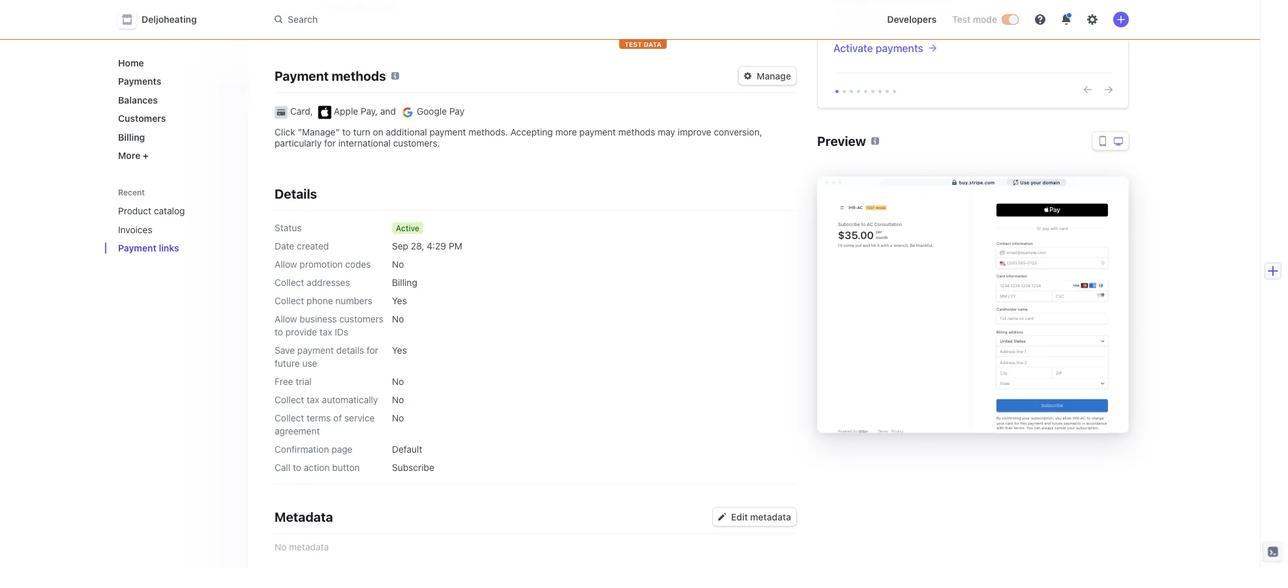 Task type: describe. For each thing, give the bounding box(es) containing it.
help image
[[1035, 14, 1046, 25]]

improve
[[678, 127, 712, 138]]

+
[[143, 150, 149, 161]]

developers link
[[882, 9, 942, 30]]

links
[[159, 243, 179, 254]]

notifications image
[[1062, 14, 1072, 25]]

date created
[[275, 241, 329, 252]]

edit metadata button
[[713, 509, 797, 527]]

call
[[275, 463, 290, 473]]

ids
[[335, 327, 348, 338]]

invoices link
[[113, 219, 220, 240]]

details
[[336, 345, 364, 356]]

invoices
[[118, 224, 152, 235]]

on
[[373, 127, 384, 138]]

balances link
[[113, 89, 238, 111]]

deljoheating button
[[118, 10, 210, 29]]

button
[[332, 463, 360, 473]]

sep
[[392, 241, 408, 252]]

/
[[368, 3, 370, 13]]

agreement
[[275, 426, 320, 437]]

product
[[118, 206, 151, 217]]

manage
[[757, 70, 791, 81]]

2 , from the left
[[375, 106, 378, 117]]

to inside click "manage" to turn on additional payment methods. accepting more payment methods may improve conversion, particularly for international customers.
[[342, 127, 351, 138]]

product catalog
[[118, 206, 185, 217]]

collect addresses
[[275, 277, 350, 288]]

free
[[275, 376, 293, 387]]

confirmation page
[[275, 444, 353, 455]]

domain
[[1043, 180, 1061, 185]]

payments
[[118, 76, 161, 87]]

1 vertical spatial tax
[[307, 395, 320, 406]]

edit
[[731, 512, 748, 523]]

customers
[[118, 113, 166, 124]]

payments link
[[113, 71, 238, 92]]

allow promotion codes
[[275, 259, 371, 270]]

payment methods
[[275, 68, 386, 84]]

collect phone numbers
[[275, 296, 373, 306]]

test mode
[[953, 14, 998, 25]]

action
[[304, 463, 330, 473]]

save payment details for future use
[[275, 345, 378, 369]]

confirmation
[[275, 444, 329, 455]]

sep 28, 4:29 pm
[[392, 241, 462, 252]]

business inside activate payments by verifying your business and connecting your bank account.
[[987, 7, 1024, 18]]

data
[[644, 40, 662, 48]]

future
[[275, 358, 300, 369]]

no for customers
[[392, 314, 404, 325]]

status
[[275, 222, 302, 233]]

0 horizontal spatial your
[[965, 7, 984, 18]]

click "manage" to turn on additional payment methods. accepting more payment methods may improve conversion, particularly for international customers.
[[275, 127, 763, 148]]

apple
[[334, 106, 358, 117]]

codes
[[345, 259, 371, 270]]

international
[[338, 138, 391, 148]]

billing inside core navigation links element
[[118, 132, 145, 143]]

business inside allow business customers to provide tax ids
[[300, 314, 337, 325]]

of
[[334, 413, 342, 424]]

metadata
[[275, 510, 333, 525]]

provide
[[286, 327, 317, 338]]

1 vertical spatial billing
[[392, 277, 417, 288]]

terms
[[307, 413, 331, 424]]

recent
[[118, 188, 145, 197]]

promotion
[[300, 259, 343, 270]]

customers.
[[393, 138, 440, 148]]

no for of
[[392, 413, 404, 424]]

metadata for edit metadata
[[751, 512, 791, 523]]

payments for activate payments
[[876, 42, 924, 54]]

activate for activate payments
[[834, 42, 873, 54]]

pay for google
[[450, 106, 465, 117]]

usd
[[346, 3, 365, 13]]

balances
[[118, 95, 158, 105]]

"manage"
[[298, 127, 340, 138]]

recent navigation links element
[[105, 187, 249, 259]]

test data
[[625, 40, 662, 48]]

connecting
[[1044, 7, 1091, 18]]

1 horizontal spatial to
[[293, 463, 301, 473]]

preview
[[818, 133, 866, 149]]

more
[[118, 150, 141, 161]]

collect for collect tax automatically
[[275, 395, 304, 406]]

use
[[302, 358, 317, 369]]

home
[[118, 57, 144, 68]]

payments for activate payments by verifying your business and connecting your bank account.
[[870, 7, 912, 18]]

$35.00 usd / month
[[314, 3, 400, 13]]

call to action button
[[275, 463, 360, 473]]

0 horizontal spatial and
[[380, 106, 396, 117]]

collect for collect phone numbers
[[275, 296, 304, 306]]

conversion,
[[714, 127, 763, 138]]

and inside activate payments by verifying your business and connecting your bank account.
[[1026, 7, 1042, 18]]

payment links link
[[113, 238, 220, 259]]

subscribe
[[392, 463, 434, 473]]

core navigation links element
[[113, 52, 238, 166]]

customers link
[[113, 108, 238, 129]]

default
[[392, 444, 422, 455]]

2 horizontal spatial payment
[[580, 127, 616, 138]]

collect for collect terms of service agreement
[[275, 413, 304, 424]]

for inside the save payment details for future use
[[367, 345, 378, 356]]

methods inside click "manage" to turn on additional payment methods. accepting more payment methods may improve conversion, particularly for international customers.
[[619, 127, 656, 138]]



Task type: locate. For each thing, give the bounding box(es) containing it.
payment links
[[118, 243, 179, 254]]

yes right details
[[392, 345, 407, 356]]

details
[[275, 186, 317, 202]]

4 collect from the top
[[275, 413, 304, 424]]

tax up terms
[[307, 395, 320, 406]]

collect down free trial
[[275, 395, 304, 406]]

yes right 'numbers' at bottom left
[[392, 296, 407, 306]]

2 yes from the top
[[392, 345, 407, 356]]

methods.
[[469, 127, 508, 138]]

yes
[[392, 296, 407, 306], [392, 345, 407, 356]]

search
[[288, 14, 318, 25]]

payments up account.
[[870, 7, 912, 18]]

card ,
[[290, 106, 313, 117]]

Search text field
[[267, 8, 635, 31]]

0 vertical spatial tax
[[320, 327, 332, 338]]

payment up the use
[[297, 345, 334, 356]]

0 horizontal spatial to
[[275, 327, 283, 338]]

1 vertical spatial payment
[[118, 243, 157, 254]]

2 horizontal spatial to
[[342, 127, 351, 138]]

Search search field
[[267, 8, 635, 31]]

account.
[[857, 20, 893, 31]]

to inside allow business customers to provide tax ids
[[275, 327, 283, 338]]

1 horizontal spatial metadata
[[751, 512, 791, 523]]

for right details
[[367, 345, 378, 356]]

billing link
[[113, 127, 238, 148]]

active
[[396, 224, 420, 233]]

bank
[[834, 20, 854, 31]]

1 yes from the top
[[392, 296, 407, 306]]

business left help icon
[[987, 7, 1024, 18]]

payment up card ,
[[275, 68, 329, 84]]

1 vertical spatial and
[[380, 106, 396, 117]]

metadata for no metadata
[[289, 543, 329, 553]]

0 vertical spatial and
[[1026, 7, 1042, 18]]

tax
[[320, 327, 332, 338], [307, 395, 320, 406]]

more +
[[118, 150, 149, 161]]

0 horizontal spatial pay
[[361, 106, 375, 117]]

billing up the more +
[[118, 132, 145, 143]]

methods up apple pay , and
[[332, 68, 386, 84]]

to right the "call"
[[293, 463, 301, 473]]

your
[[965, 7, 984, 18], [1094, 7, 1113, 18], [1031, 180, 1042, 185]]

allow down date
[[275, 259, 297, 270]]

0 vertical spatial yes
[[392, 296, 407, 306]]

save
[[275, 345, 295, 356]]

1 horizontal spatial your
[[1031, 180, 1042, 185]]

service
[[344, 413, 375, 424]]

methods left may
[[619, 127, 656, 138]]

activate for activate payments by verifying your business and connecting your bank account.
[[834, 7, 868, 18]]

your right verifying
[[965, 7, 984, 18]]

0 horizontal spatial billing
[[118, 132, 145, 143]]

1 pay from the left
[[361, 106, 375, 117]]

use your domain button
[[1007, 179, 1067, 186]]

payment
[[430, 127, 466, 138], [580, 127, 616, 138], [297, 345, 334, 356]]

$35.00
[[314, 3, 344, 13]]

phone
[[307, 296, 333, 306]]

to left 'turn'
[[342, 127, 351, 138]]

2 activate from the top
[[834, 42, 873, 54]]

page
[[332, 444, 353, 455]]

0 vertical spatial payments
[[870, 7, 912, 18]]

svg image
[[718, 514, 726, 522]]

use your domain
[[1021, 180, 1061, 185]]

yes for collect phone numbers
[[392, 296, 407, 306]]

yes for save payment details for future use
[[392, 345, 407, 356]]

google
[[417, 106, 447, 117]]

1 vertical spatial payments
[[876, 42, 924, 54]]

manage link
[[739, 67, 797, 85]]

2 allow from the top
[[275, 314, 297, 325]]

0 horizontal spatial methods
[[332, 68, 386, 84]]

0 vertical spatial metadata
[[751, 512, 791, 523]]

1 vertical spatial methods
[[619, 127, 656, 138]]

1 horizontal spatial methods
[[619, 127, 656, 138]]

month
[[373, 3, 400, 13]]

1 , from the left
[[310, 106, 313, 117]]

for
[[324, 138, 336, 148], [367, 345, 378, 356]]

your right use
[[1031, 180, 1042, 185]]

1 horizontal spatial ,
[[375, 106, 378, 117]]

your inside use your domain button
[[1031, 180, 1042, 185]]

collect for collect addresses
[[275, 277, 304, 288]]

and up on
[[380, 106, 396, 117]]

collect terms of service agreement
[[275, 413, 375, 437]]

1 horizontal spatial pay
[[450, 106, 465, 117]]

google pay
[[417, 106, 465, 117]]

1 collect from the top
[[275, 277, 304, 288]]

0 horizontal spatial metadata
[[289, 543, 329, 553]]

payment
[[275, 68, 329, 84], [118, 243, 157, 254]]

home link
[[113, 52, 238, 73]]

methods
[[332, 68, 386, 84], [619, 127, 656, 138]]

2 collect from the top
[[275, 296, 304, 306]]

, up "manage" at the top
[[310, 106, 313, 117]]

billing
[[118, 132, 145, 143], [392, 277, 417, 288]]

1 vertical spatial metadata
[[289, 543, 329, 553]]

edit metadata
[[731, 512, 791, 523]]

1 allow from the top
[[275, 259, 297, 270]]

buy.stripe.com
[[960, 180, 995, 185]]

allow business customers to provide tax ids
[[275, 314, 384, 338]]

0 horizontal spatial payment
[[297, 345, 334, 356]]

recent element
[[105, 201, 249, 259]]

collect
[[275, 277, 304, 288], [275, 296, 304, 306], [275, 395, 304, 406], [275, 413, 304, 424]]

tax inside allow business customers to provide tax ids
[[320, 327, 332, 338]]

billing down sep
[[392, 277, 417, 288]]

allow for allow promotion codes
[[275, 259, 297, 270]]

0 vertical spatial business
[[987, 7, 1024, 18]]

1 horizontal spatial and
[[1026, 7, 1042, 18]]

by
[[914, 7, 924, 18]]

your right connecting
[[1094, 7, 1113, 18]]

for right particularly
[[324, 138, 336, 148]]

payment down the google pay
[[430, 127, 466, 138]]

business down "phone"
[[300, 314, 337, 325]]

business
[[987, 7, 1024, 18], [300, 314, 337, 325]]

1 vertical spatial business
[[300, 314, 337, 325]]

card
[[290, 106, 310, 117]]

28,
[[411, 241, 424, 252]]

activate payments
[[834, 42, 924, 54]]

to up save
[[275, 327, 283, 338]]

collect up 'agreement' at left bottom
[[275, 413, 304, 424]]

metadata right edit in the bottom right of the page
[[751, 512, 791, 523]]

0 vertical spatial activate
[[834, 7, 868, 18]]

4:29
[[427, 241, 446, 252]]

apple pay , and
[[334, 106, 396, 117]]

use
[[1021, 180, 1030, 185]]

1 horizontal spatial billing
[[392, 277, 417, 288]]

activate payments by verifying your business and connecting your bank account.
[[834, 7, 1113, 31]]

catalog
[[154, 206, 185, 217]]

may
[[658, 127, 676, 138]]

pay up 'turn'
[[361, 106, 375, 117]]

metadata inside button
[[751, 512, 791, 523]]

payments down developers link
[[876, 42, 924, 54]]

0 horizontal spatial ,
[[310, 106, 313, 117]]

2 pay from the left
[[450, 106, 465, 117]]

tax left ids
[[320, 327, 332, 338]]

test
[[953, 14, 971, 25]]

click
[[275, 127, 295, 138]]

no for automatically
[[392, 395, 404, 406]]

and left notifications icon
[[1026, 7, 1042, 18]]

allow inside allow business customers to provide tax ids
[[275, 314, 297, 325]]

payment for payment methods
[[275, 68, 329, 84]]

payment for payment links
[[118, 243, 157, 254]]

no metadata
[[275, 543, 329, 553]]

1 horizontal spatial business
[[987, 7, 1024, 18]]

no
[[392, 259, 404, 270], [392, 314, 404, 325], [392, 376, 404, 387], [392, 395, 404, 406], [392, 413, 404, 424], [275, 543, 287, 553]]

created
[[297, 241, 329, 252]]

activate down bank
[[834, 42, 873, 54]]

pay right google
[[450, 106, 465, 117]]

activate inside activate payments by verifying your business and connecting your bank account.
[[834, 7, 868, 18]]

0 vertical spatial methods
[[332, 68, 386, 84]]

0 vertical spatial to
[[342, 127, 351, 138]]

activate payments link
[[834, 40, 1113, 56]]

activate up bank
[[834, 7, 868, 18]]

1 horizontal spatial payment
[[275, 68, 329, 84]]

payments inside activate payments by verifying your business and connecting your bank account.
[[870, 7, 912, 18]]

svg image
[[744, 72, 752, 80]]

for inside click "manage" to turn on additional payment methods. accepting more payment methods may improve conversion, particularly for international customers.
[[324, 138, 336, 148]]

1 vertical spatial to
[[275, 327, 283, 338]]

2 horizontal spatial your
[[1094, 7, 1113, 18]]

, up on
[[375, 106, 378, 117]]

1 activate from the top
[[834, 7, 868, 18]]

pm
[[449, 241, 462, 252]]

0 vertical spatial for
[[324, 138, 336, 148]]

additional
[[386, 127, 427, 138]]

1 vertical spatial allow
[[275, 314, 297, 325]]

1 horizontal spatial payment
[[430, 127, 466, 138]]

customers
[[339, 314, 384, 325]]

collect down promotion
[[275, 277, 304, 288]]

metadata down metadata
[[289, 543, 329, 553]]

0 horizontal spatial for
[[324, 138, 336, 148]]

payment inside the save payment details for future use
[[297, 345, 334, 356]]

deljoheating
[[142, 14, 197, 25]]

mode
[[973, 14, 998, 25]]

2 vertical spatial to
[[293, 463, 301, 473]]

test
[[625, 40, 642, 48]]

collect down collect addresses
[[275, 296, 304, 306]]

payment right more
[[580, 127, 616, 138]]

1 vertical spatial yes
[[392, 345, 407, 356]]

0 horizontal spatial business
[[300, 314, 337, 325]]

allow
[[275, 259, 297, 270], [275, 314, 297, 325]]

settings image
[[1088, 14, 1098, 25]]

0 vertical spatial payment
[[275, 68, 329, 84]]

collect inside collect terms of service agreement
[[275, 413, 304, 424]]

1 horizontal spatial for
[[367, 345, 378, 356]]

,
[[310, 106, 313, 117], [375, 106, 378, 117]]

no for codes
[[392, 259, 404, 270]]

0 vertical spatial allow
[[275, 259, 297, 270]]

pay for apple
[[361, 106, 375, 117]]

and
[[1026, 7, 1042, 18], [380, 106, 396, 117]]

1 vertical spatial activate
[[834, 42, 873, 54]]

more
[[556, 127, 577, 138]]

allow up provide
[[275, 314, 297, 325]]

payment inside recent element
[[118, 243, 157, 254]]

1 vertical spatial for
[[367, 345, 378, 356]]

payment down invoices
[[118, 243, 157, 254]]

3 collect from the top
[[275, 395, 304, 406]]

0 horizontal spatial payment
[[118, 243, 157, 254]]

0 vertical spatial billing
[[118, 132, 145, 143]]

allow for allow business customers to provide tax ids
[[275, 314, 297, 325]]



Task type: vqa. For each thing, say whether or not it's contained in the screenshot.


